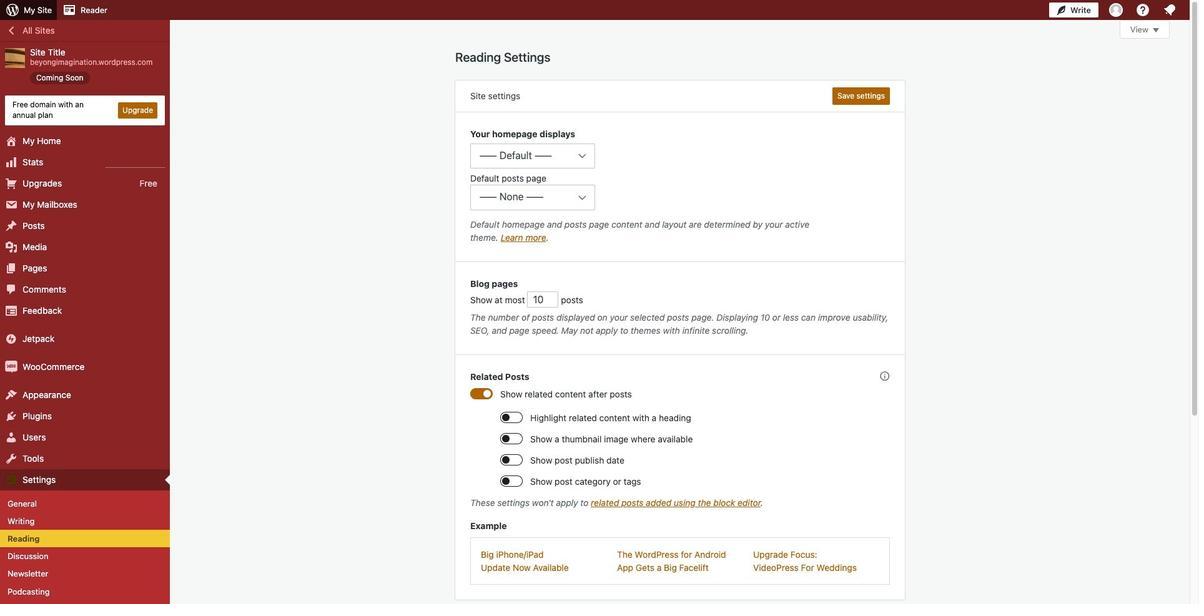 Task type: describe. For each thing, give the bounding box(es) containing it.
help image
[[1136, 2, 1151, 17]]

2 group from the top
[[470, 277, 890, 340]]



Task type: vqa. For each thing, say whether or not it's contained in the screenshot.
search field at top
no



Task type: locate. For each thing, give the bounding box(es) containing it.
0 vertical spatial img image
[[5, 333, 17, 345]]

my profile image
[[1109, 3, 1123, 17]]

1 img image from the top
[[5, 333, 17, 345]]

2 img image from the top
[[5, 361, 17, 373]]

img image
[[5, 333, 17, 345], [5, 361, 17, 373]]

main content
[[455, 20, 1170, 605]]

2 vertical spatial group
[[470, 388, 890, 585]]

group
[[470, 127, 890, 247], [470, 277, 890, 340], [470, 388, 890, 585]]

None number field
[[527, 292, 559, 308]]

1 vertical spatial group
[[470, 277, 890, 340]]

3 group from the top
[[470, 388, 890, 585]]

manage your notifications image
[[1162, 2, 1177, 17]]

1 vertical spatial img image
[[5, 361, 17, 373]]

0 vertical spatial group
[[470, 127, 890, 247]]

highest hourly views 0 image
[[106, 160, 165, 168]]

closed image
[[1153, 28, 1159, 32]]

1 group from the top
[[470, 127, 890, 247]]



